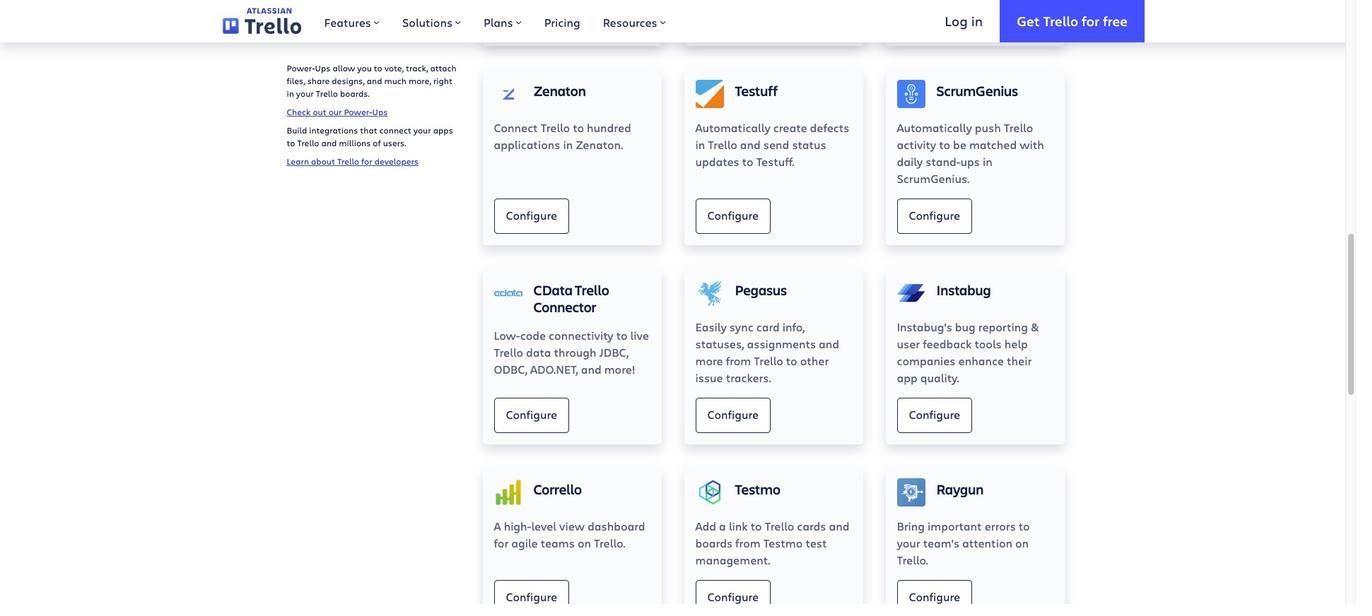 Task type: locate. For each thing, give the bounding box(es) containing it.
ups
[[315, 62, 330, 74], [372, 106, 388, 117]]

power- down the boards.
[[344, 106, 372, 117]]

add
[[695, 519, 716, 534]]

status
[[792, 137, 826, 152]]

1 horizontal spatial your
[[413, 124, 431, 136]]

&
[[319, 14, 327, 30], [1031, 320, 1039, 334]]

trello
[[1043, 12, 1078, 29], [316, 88, 338, 99], [541, 120, 570, 135], [1004, 120, 1033, 135], [708, 137, 737, 152], [297, 137, 319, 148], [337, 156, 359, 167], [575, 281, 609, 300], [494, 345, 523, 360], [754, 353, 783, 368], [765, 519, 794, 534]]

& right reporting
[[1031, 320, 1039, 334]]

your
[[296, 88, 314, 99], [413, 124, 431, 136], [897, 536, 920, 551]]

trello. down team's
[[897, 553, 928, 568]]

0 vertical spatial testmo
[[735, 480, 780, 499]]

1 vertical spatial from
[[735, 536, 761, 551]]

integrations
[[309, 124, 358, 136]]

testmo up link
[[735, 480, 780, 499]]

in right 'ups'
[[983, 154, 992, 169]]

0 horizontal spatial ups
[[315, 62, 330, 74]]

trello. inside "a high-level view dashboard for agile teams on trello."
[[594, 536, 625, 551]]

for inside "a high-level view dashboard for agile teams on trello."
[[494, 536, 509, 551]]

to left testuff. at right top
[[742, 154, 753, 169]]

2 horizontal spatial for
[[1082, 12, 1099, 29]]

configure link for scrumgenius
[[897, 199, 972, 234]]

bring important errors to your team's attention on trello.
[[897, 519, 1030, 568]]

apps
[[433, 124, 453, 136]]

support
[[330, 14, 372, 30]]

sales & support
[[287, 14, 372, 30]]

ups up that
[[372, 106, 388, 117]]

check
[[287, 106, 311, 117]]

your inside bring important errors to your team's attention on trello.
[[897, 536, 920, 551]]

updates
[[695, 154, 739, 169]]

power- up files,
[[287, 62, 315, 74]]

low-code connectivity to live trello data through jdbc, odbc, ado.net, and more!
[[494, 328, 649, 377]]

and down through at the left of page
[[581, 362, 601, 377]]

get trello for free
[[1017, 12, 1128, 29]]

enhance
[[958, 353, 1004, 368]]

and up other
[[819, 337, 839, 351]]

in inside power-ups allow you to vote, track, attach files, share designs, and much more, right in your trello boards. check out our power-ups build integrations that connect your apps to trello and millions of users. learn about trello for developers
[[287, 88, 294, 99]]

configure link for pegasus
[[695, 398, 771, 433]]

testmo inside add a link to trello cards and boards from testmo test management.
[[763, 536, 803, 551]]

in up the updates
[[695, 137, 705, 152]]

configure for zenaton
[[506, 208, 557, 223]]

instabug's
[[897, 320, 952, 334]]

1 horizontal spatial trello.
[[897, 553, 928, 568]]

& inside "link"
[[319, 14, 327, 30]]

data
[[526, 345, 551, 360]]

get trello for free link
[[1000, 0, 1145, 42]]

and down integrations
[[321, 137, 337, 148]]

cards
[[797, 519, 826, 534]]

their
[[1007, 353, 1032, 368]]

from
[[726, 353, 751, 368], [735, 536, 761, 551]]

trackers.
[[726, 370, 771, 385]]

0 horizontal spatial trello.
[[594, 536, 625, 551]]

and right cards
[[829, 519, 850, 534]]

teams
[[541, 536, 575, 551]]

team's
[[923, 536, 959, 551]]

trello up the with
[[1004, 120, 1033, 135]]

to inside add a link to trello cards and boards from testmo test management.
[[751, 519, 762, 534]]

jdbc,
[[599, 345, 629, 360]]

1 horizontal spatial for
[[494, 536, 509, 551]]

ado.net,
[[530, 362, 578, 377]]

1 on from the left
[[578, 536, 591, 551]]

in down files,
[[287, 88, 294, 99]]

on down errors
[[1015, 536, 1029, 551]]

automatically inside automatically push trello activity to be matched with daily stand-ups in scrumgenius.
[[897, 120, 972, 135]]

enable
[[506, 9, 543, 23]]

to left live
[[616, 328, 628, 343]]

0 horizontal spatial for
[[361, 156, 372, 167]]

ups up share
[[315, 62, 330, 74]]

plans
[[484, 15, 513, 30]]

2 vertical spatial your
[[897, 536, 920, 551]]

trello up applications
[[541, 120, 570, 135]]

0 vertical spatial power-
[[287, 62, 315, 74]]

& right sales
[[319, 14, 327, 30]]

from inside easily sync card info, statuses, assignments and more from trello to other issue trackers.
[[726, 353, 751, 368]]

right
[[433, 75, 452, 86]]

stand-
[[926, 154, 960, 169]]

trello. inside bring important errors to your team's attention on trello.
[[897, 553, 928, 568]]

trello inside connect trello to hundred applications in zenaton.
[[541, 120, 570, 135]]

for inside power-ups allow you to vote, track, attach files, share designs, and much more, right in your trello boards. check out our power-ups build integrations that connect your apps to trello and millions of users. learn about trello for developers
[[361, 156, 372, 167]]

automatically up 'activity'
[[897, 120, 972, 135]]

to up zenaton.
[[573, 120, 584, 135]]

get
[[1017, 12, 1040, 29]]

for down millions
[[361, 156, 372, 167]]

from for pegasus
[[726, 353, 751, 368]]

important
[[928, 519, 982, 534]]

testmo left test
[[763, 536, 803, 551]]

odbc,
[[494, 362, 527, 377]]

1 horizontal spatial power-
[[344, 106, 372, 117]]

trello inside automatically create defects in trello and send status updates to testuff.
[[708, 137, 737, 152]]

1 vertical spatial &
[[1031, 320, 1039, 334]]

2 horizontal spatial your
[[897, 536, 920, 551]]

automatically
[[695, 120, 770, 135], [897, 120, 972, 135]]

to right link
[[751, 519, 762, 534]]

to inside automatically create defects in trello and send status updates to testuff.
[[742, 154, 753, 169]]

2 automatically from the left
[[897, 120, 972, 135]]

in left zenaton.
[[563, 137, 573, 152]]

other
[[800, 353, 829, 368]]

to inside easily sync card info, statuses, assignments and more from trello to other issue trackers.
[[786, 353, 797, 368]]

millions
[[339, 137, 371, 148]]

configure for scrumgenius
[[909, 208, 960, 223]]

trello. down 'dashboard'
[[594, 536, 625, 551]]

high-
[[504, 519, 531, 534]]

on inside "a high-level view dashboard for agile teams on trello."
[[578, 536, 591, 551]]

2 on from the left
[[1015, 536, 1029, 551]]

from down link
[[735, 536, 761, 551]]

your down bring on the right bottom of the page
[[897, 536, 920, 551]]

your down files,
[[296, 88, 314, 99]]

to down "assignments"
[[786, 353, 797, 368]]

connectivity
[[549, 328, 613, 343]]

0 vertical spatial your
[[296, 88, 314, 99]]

trello down "assignments"
[[754, 353, 783, 368]]

0 vertical spatial ups
[[315, 62, 330, 74]]

automatically create defects in trello and send status updates to testuff.
[[695, 120, 849, 169]]

trello down build
[[297, 137, 319, 148]]

1 vertical spatial for
[[361, 156, 372, 167]]

for left 'free' in the top right of the page
[[1082, 12, 1099, 29]]

1 horizontal spatial automatically
[[897, 120, 972, 135]]

configure link for cdata trello connector
[[494, 398, 569, 433]]

trello inside the low-code connectivity to live trello data through jdbc, odbc, ado.net, and more!
[[494, 345, 523, 360]]

sales & support link
[[281, 8, 460, 36]]

pegasus
[[735, 281, 787, 300]]

from inside add a link to trello cards and boards from testmo test management.
[[735, 536, 761, 551]]

and
[[367, 75, 382, 86], [740, 137, 761, 152], [321, 137, 337, 148], [819, 337, 839, 351], [581, 362, 601, 377], [829, 519, 850, 534]]

configure link
[[897, 0, 972, 35], [494, 199, 569, 234], [695, 199, 771, 234], [897, 199, 972, 234], [494, 398, 569, 433], [695, 398, 771, 433], [897, 398, 972, 433]]

trello right cdata
[[575, 281, 609, 300]]

and inside the low-code connectivity to live trello data through jdbc, odbc, ado.net, and more!
[[581, 362, 601, 377]]

0 vertical spatial from
[[726, 353, 751, 368]]

trello right get
[[1043, 12, 1078, 29]]

0 vertical spatial trello.
[[594, 536, 625, 551]]

assignments
[[747, 337, 816, 351]]

1 horizontal spatial on
[[1015, 536, 1029, 551]]

easily sync card info, statuses, assignments and more from trello to other issue trackers.
[[695, 320, 839, 385]]

testmo
[[735, 480, 780, 499], [763, 536, 803, 551]]

from up trackers.
[[726, 353, 751, 368]]

configure for instabug
[[909, 407, 960, 422]]

code
[[520, 328, 546, 343]]

defects
[[810, 120, 849, 135]]

automatically inside automatically create defects in trello and send status updates to testuff.
[[695, 120, 770, 135]]

0 vertical spatial &
[[319, 14, 327, 30]]

1 automatically from the left
[[695, 120, 770, 135]]

in
[[971, 12, 983, 29], [287, 88, 294, 99], [563, 137, 573, 152], [695, 137, 705, 152], [983, 154, 992, 169]]

1 horizontal spatial &
[[1031, 320, 1039, 334]]

push
[[975, 120, 1001, 135]]

designs,
[[332, 75, 365, 86]]

log in
[[945, 12, 983, 29]]

for down a
[[494, 536, 509, 551]]

live
[[630, 328, 649, 343]]

0 horizontal spatial automatically
[[695, 120, 770, 135]]

and inside easily sync card info, statuses, assignments and more from trello to other issue trackers.
[[819, 337, 839, 351]]

to
[[374, 62, 382, 74], [573, 120, 584, 135], [939, 137, 950, 152], [287, 137, 295, 148], [742, 154, 753, 169], [616, 328, 628, 343], [786, 353, 797, 368], [751, 519, 762, 534], [1019, 519, 1030, 534]]

on down view
[[578, 536, 591, 551]]

trello inside add a link to trello cards and boards from testmo test management.
[[765, 519, 794, 534]]

to left be
[[939, 137, 950, 152]]

1 vertical spatial power-
[[344, 106, 372, 117]]

automatically for scrumgenius
[[897, 120, 972, 135]]

1 vertical spatial trello.
[[897, 553, 928, 568]]

and left send
[[740, 137, 761, 152]]

through
[[554, 345, 596, 360]]

your left apps
[[413, 124, 431, 136]]

trello inside cdata trello connector
[[575, 281, 609, 300]]

automatically push trello activity to be matched with daily stand-ups in scrumgenius.
[[897, 120, 1044, 186]]

automatically up the updates
[[695, 120, 770, 135]]

2 vertical spatial for
[[494, 536, 509, 551]]

more
[[695, 353, 723, 368]]

to right errors
[[1019, 519, 1030, 534]]

trello down low-
[[494, 345, 523, 360]]

trello up the updates
[[708, 137, 737, 152]]

raygun
[[936, 480, 984, 499]]

matched
[[969, 137, 1017, 152]]

configure link for zenaton
[[494, 199, 569, 234]]

0 horizontal spatial &
[[319, 14, 327, 30]]

0 horizontal spatial on
[[578, 536, 591, 551]]

1 vertical spatial ups
[[372, 106, 388, 117]]

vote,
[[384, 62, 404, 74]]

feedback
[[923, 337, 972, 351]]

trello left cards
[[765, 519, 794, 534]]

sync
[[730, 320, 753, 334]]

configure for testuff
[[707, 208, 759, 223]]

configure
[[909, 9, 960, 23], [506, 208, 557, 223], [707, 208, 759, 223], [909, 208, 960, 223], [506, 407, 557, 422], [707, 407, 759, 422], [909, 407, 960, 422]]

trello down millions
[[337, 156, 359, 167]]

1 vertical spatial testmo
[[763, 536, 803, 551]]

scrumgenius
[[936, 81, 1018, 100]]

a
[[494, 519, 501, 534]]



Task type: describe. For each thing, give the bounding box(es) containing it.
0 vertical spatial for
[[1082, 12, 1099, 29]]

solutions button
[[391, 0, 472, 42]]

hundred
[[587, 120, 631, 135]]

developers
[[374, 156, 419, 167]]

features button
[[313, 0, 391, 42]]

a high-level view dashboard for agile teams on trello.
[[494, 519, 645, 551]]

send
[[763, 137, 789, 152]]

card
[[756, 320, 780, 334]]

more,
[[409, 75, 431, 86]]

boards.
[[340, 88, 370, 99]]

in inside automatically push trello activity to be matched with daily stand-ups in scrumgenius.
[[983, 154, 992, 169]]

bring
[[897, 519, 925, 534]]

bug
[[955, 320, 976, 334]]

companies
[[897, 353, 956, 368]]

share
[[307, 75, 330, 86]]

trello inside automatically push trello activity to be matched with daily stand-ups in scrumgenius.
[[1004, 120, 1033, 135]]

free
[[1103, 12, 1128, 29]]

to inside connect trello to hundred applications in zenaton.
[[573, 120, 584, 135]]

log in link
[[928, 0, 1000, 42]]

to inside bring important errors to your team's attention on trello.
[[1019, 519, 1030, 534]]

connect
[[494, 120, 538, 135]]

users.
[[383, 137, 406, 148]]

0 horizontal spatial power-
[[287, 62, 315, 74]]

configure for cdata trello connector
[[506, 407, 557, 422]]

power-ups allow you to vote, track, attach files, share designs, and much more, right in your trello boards. check out our power-ups build integrations that connect your apps to trello and millions of users. learn about trello for developers
[[287, 62, 457, 167]]

create
[[773, 120, 807, 135]]

test
[[806, 536, 827, 551]]

tools
[[975, 337, 1002, 351]]

applications
[[494, 137, 560, 152]]

configure link for testuff
[[695, 199, 771, 234]]

reporting
[[978, 320, 1028, 334]]

low-
[[494, 328, 520, 343]]

errors
[[985, 519, 1016, 534]]

to down build
[[287, 137, 295, 148]]

agile
[[511, 536, 538, 551]]

ups
[[960, 154, 980, 169]]

allow
[[333, 62, 355, 74]]

in inside connect trello to hundred applications in zenaton.
[[563, 137, 573, 152]]

to inside the low-code connectivity to live trello data through jdbc, odbc, ado.net, and more!
[[616, 328, 628, 343]]

& inside the instabug's bug reporting & user feedback tools help companies enhance their app quality.
[[1031, 320, 1039, 334]]

0 horizontal spatial your
[[296, 88, 314, 99]]

management.
[[695, 553, 770, 568]]

enable link
[[494, 0, 555, 35]]

corrello
[[533, 480, 582, 499]]

be
[[953, 137, 966, 152]]

instabug's bug reporting & user feedback tools help companies enhance their app quality.
[[897, 320, 1039, 385]]

out
[[313, 106, 326, 117]]

trello down share
[[316, 88, 338, 99]]

trello inside easily sync card info, statuses, assignments and more from trello to other issue trackers.
[[754, 353, 783, 368]]

1 horizontal spatial ups
[[372, 106, 388, 117]]

to inside automatically push trello activity to be matched with daily stand-ups in scrumgenius.
[[939, 137, 950, 152]]

configure for pegasus
[[707, 407, 759, 422]]

and inside add a link to trello cards and boards from testmo test management.
[[829, 519, 850, 534]]

link
[[729, 519, 748, 534]]

to right you
[[374, 62, 382, 74]]

connector
[[533, 298, 596, 317]]

track,
[[406, 62, 428, 74]]

about
[[311, 156, 335, 167]]

atlassian trello image
[[223, 8, 301, 34]]

more!
[[604, 362, 635, 377]]

learn about trello for developers link
[[287, 156, 419, 167]]

boards
[[695, 536, 733, 551]]

in inside automatically create defects in trello and send status updates to testuff.
[[695, 137, 705, 152]]

dashboard
[[588, 519, 645, 534]]

instabug
[[936, 281, 991, 300]]

build
[[287, 124, 307, 136]]

zenaton
[[533, 81, 586, 100]]

pricing link
[[533, 0, 592, 42]]

automatically for testuff
[[695, 120, 770, 135]]

easily
[[695, 320, 727, 334]]

statuses,
[[695, 337, 744, 351]]

with
[[1020, 137, 1044, 152]]

in right log at the right top of the page
[[971, 12, 983, 29]]

daily
[[897, 154, 923, 169]]

info,
[[782, 320, 805, 334]]

on inside bring important errors to your team's attention on trello.
[[1015, 536, 1029, 551]]

add a link to trello cards and boards from testmo test management.
[[695, 519, 850, 568]]

much
[[384, 75, 407, 86]]

resources
[[603, 15, 657, 30]]

our
[[329, 106, 342, 117]]

pricing
[[544, 15, 580, 30]]

view
[[559, 519, 585, 534]]

user
[[897, 337, 920, 351]]

configure link for instabug
[[897, 398, 972, 433]]

check out our power-ups link
[[287, 106, 388, 117]]

resources button
[[592, 0, 677, 42]]

and inside automatically create defects in trello and send status updates to testuff.
[[740, 137, 761, 152]]

from for testmo
[[735, 536, 761, 551]]

testuff
[[735, 81, 778, 100]]

attach
[[430, 62, 457, 74]]

solutions
[[402, 15, 453, 30]]

quality.
[[920, 370, 959, 385]]

sales
[[287, 14, 316, 30]]

app
[[897, 370, 918, 385]]

and down you
[[367, 75, 382, 86]]

1 vertical spatial your
[[413, 124, 431, 136]]

of
[[373, 137, 381, 148]]

activity
[[897, 137, 936, 152]]

files,
[[287, 75, 305, 86]]

connect trello to hundred applications in zenaton.
[[494, 120, 631, 152]]

cdata
[[533, 281, 573, 300]]



Task type: vqa. For each thing, say whether or not it's contained in the screenshot.
The Workspace Navigation Collapse Icon on the top of page
no



